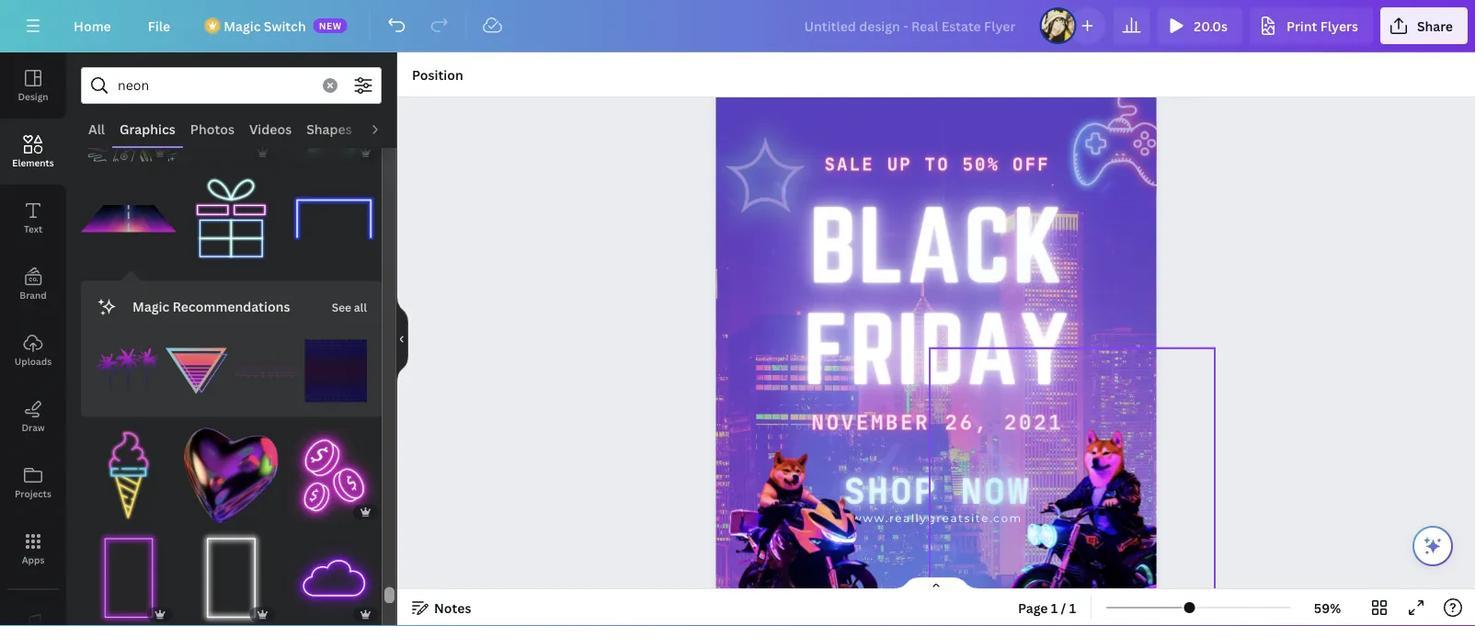 Task type: vqa. For each thing, say whether or not it's contained in the screenshot.
left the 1
yes



Task type: describe. For each thing, give the bounding box(es) containing it.
neon 3d heart image
[[184, 429, 279, 524]]

neon blue star illustration image
[[286, 69, 382, 164]]

2 1 from the left
[[1070, 599, 1076, 617]]

elements
[[12, 156, 54, 169]]

home
[[74, 17, 111, 35]]

cyberpunk palm trees image
[[96, 341, 158, 403]]

1 1 from the left
[[1051, 599, 1058, 617]]

line with colorful neon light image
[[184, 69, 279, 164]]

to
[[925, 154, 950, 175]]

now
[[961, 469, 1031, 512]]

www.reallygreatsite.com
[[852, 512, 1023, 525]]

neon video game image
[[81, 69, 176, 164]]

neon cyberpunk road image
[[81, 172, 176, 267]]

magic for magic recommendations
[[132, 299, 170, 316]]

see all
[[332, 301, 367, 316]]

2021
[[1004, 410, 1064, 435]]

white neon frame image
[[184, 531, 279, 627]]

file
[[148, 17, 170, 35]]

see
[[332, 301, 351, 316]]

print flyers button
[[1250, 7, 1373, 44]]

november 26, 2021
[[812, 410, 1064, 435]]

shop
[[844, 469, 938, 512]]

friday
[[804, 295, 1071, 402]]

projects button
[[0, 450, 66, 516]]

apps
[[22, 554, 44, 566]]

26,
[[945, 410, 990, 435]]

text button
[[0, 185, 66, 251]]

shop now
[[844, 469, 1031, 512]]

grid cyberpunk background image
[[305, 341, 367, 403]]

main menu bar
[[0, 0, 1476, 52]]

page
[[1018, 599, 1048, 617]]

neon purple cloud icon image
[[286, 531, 382, 627]]

print flyers
[[1287, 17, 1359, 35]]

uploads button
[[0, 317, 66, 384]]

recommendations
[[173, 299, 290, 316]]

ice cream food neon illustration image
[[81, 429, 176, 524]]

20.0s
[[1195, 17, 1228, 35]]

violet neon rectangle image
[[81, 531, 176, 627]]

magic for magic switch
[[224, 17, 261, 35]]

neon cyberpunk grid image
[[235, 341, 297, 403]]

projects
[[15, 488, 52, 500]]

magic switch
[[224, 17, 306, 35]]

uploads
[[15, 355, 52, 368]]

canva assistant image
[[1422, 535, 1444, 558]]

notes
[[434, 599, 471, 617]]

new
[[319, 19, 342, 32]]

flyers
[[1321, 17, 1359, 35]]

all button
[[81, 111, 112, 146]]

shapes button
[[299, 111, 360, 146]]

show pages image
[[892, 577, 981, 592]]

basic neon half square image
[[286, 172, 382, 267]]

audio button
[[360, 111, 411, 146]]

position button
[[405, 60, 471, 89]]

brand button
[[0, 251, 66, 317]]

20.0s button
[[1158, 7, 1243, 44]]

brand
[[20, 289, 47, 301]]

draw
[[22, 421, 45, 434]]

sale
[[825, 154, 875, 175]]

apps button
[[0, 516, 66, 582]]

home link
[[59, 7, 126, 44]]

position
[[412, 66, 463, 83]]

black
[[810, 188, 1065, 301]]

off
[[1013, 154, 1051, 175]]

switch
[[264, 17, 306, 35]]

photos button
[[183, 111, 242, 146]]



Task type: locate. For each thing, give the bounding box(es) containing it.
/
[[1061, 599, 1067, 617]]

file button
[[133, 7, 185, 44]]

share
[[1418, 17, 1454, 35]]

group
[[81, 69, 176, 164], [184, 69, 279, 164], [286, 69, 382, 164], [81, 161, 176, 267], [184, 161, 279, 267], [286, 161, 382, 267], [96, 330, 158, 403], [165, 330, 228, 403], [305, 330, 367, 403], [235, 341, 297, 403], [81, 418, 176, 524], [184, 418, 279, 524], [286, 418, 382, 524], [81, 520, 176, 627], [184, 520, 279, 627], [286, 520, 382, 627]]

neon pink coins icon image
[[286, 429, 382, 524]]

neon cyberpunk triangle image
[[165, 341, 228, 403]]

magic inside the main menu bar
[[224, 17, 261, 35]]

0 horizontal spatial magic
[[132, 299, 170, 316]]

magic up cyberpunk palm trees image
[[132, 299, 170, 316]]

shapes
[[307, 120, 352, 138]]

share button
[[1381, 7, 1468, 44]]

design button
[[0, 52, 66, 119]]

side panel tab list
[[0, 52, 66, 627]]

59% button
[[1298, 593, 1358, 623]]

text
[[24, 223, 42, 235]]

0 vertical spatial magic
[[224, 17, 261, 35]]

see all button
[[330, 289, 369, 326]]

notes button
[[405, 593, 479, 623]]

videos
[[249, 120, 292, 138]]

graphics
[[120, 120, 176, 138]]

november
[[812, 410, 930, 435]]

1 right /
[[1070, 599, 1076, 617]]

1 horizontal spatial magic
[[224, 17, 261, 35]]

Design title text field
[[790, 7, 1033, 44]]

hide image
[[397, 295, 408, 384]]

magic left switch
[[224, 17, 261, 35]]

sale up to 50% off
[[825, 154, 1051, 175]]

all
[[88, 120, 105, 138]]

graphics button
[[112, 111, 183, 146]]

59%
[[1315, 599, 1342, 617]]

magic
[[224, 17, 261, 35], [132, 299, 170, 316]]

50%
[[963, 154, 1000, 175]]

draw button
[[0, 384, 66, 450]]

1 left /
[[1051, 599, 1058, 617]]

audio
[[367, 120, 404, 138]]

1 horizontal spatial 1
[[1070, 599, 1076, 617]]

print
[[1287, 17, 1318, 35]]

1 vertical spatial magic
[[132, 299, 170, 316]]

magic recommendations
[[132, 299, 290, 316]]

Search elements search field
[[118, 68, 312, 103]]

up
[[887, 154, 913, 175]]

design
[[18, 90, 48, 103]]

videos button
[[242, 111, 299, 146]]

colorful spotlight image
[[716, 104, 1096, 627], [906, 112, 1286, 627]]

elements button
[[0, 119, 66, 185]]

all
[[354, 301, 367, 316]]

page 1 / 1
[[1018, 599, 1076, 617]]

0 horizontal spatial 1
[[1051, 599, 1058, 617]]

photos
[[190, 120, 235, 138]]

1
[[1051, 599, 1058, 617], [1070, 599, 1076, 617]]

neon online gift box image
[[184, 172, 279, 267]]



